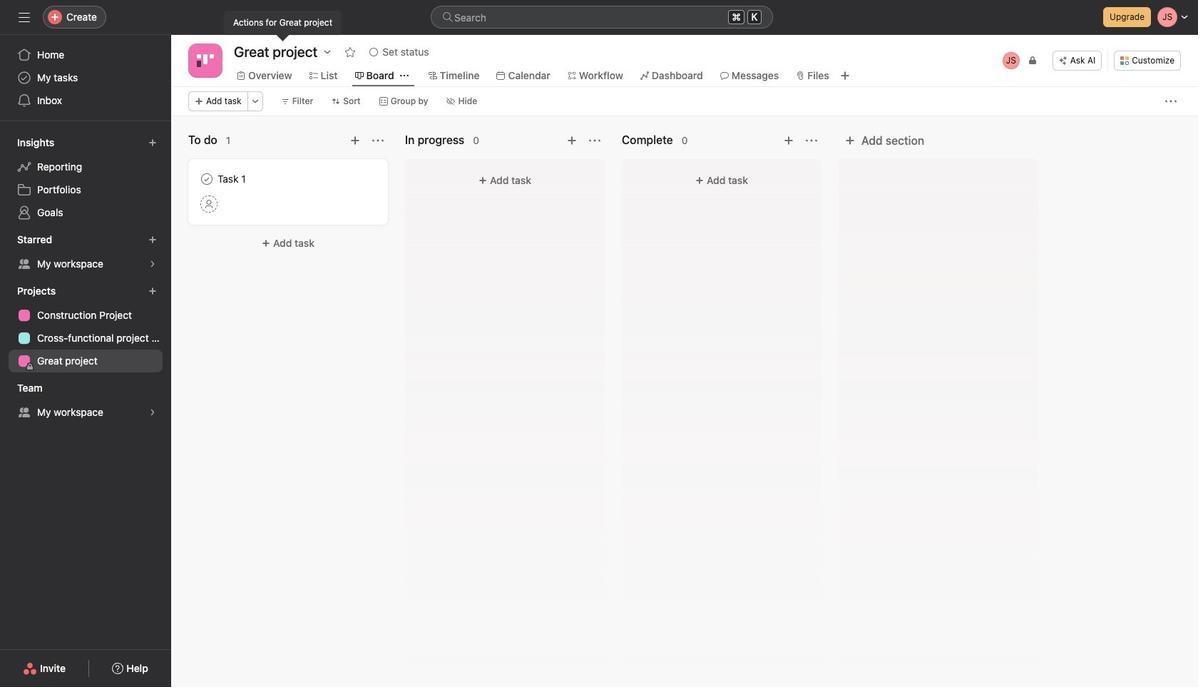 Task type: locate. For each thing, give the bounding box(es) containing it.
see details, my workspace image inside starred element
[[148, 260, 157, 268]]

1 add task image from the left
[[567, 135, 578, 146]]

insights element
[[0, 130, 171, 227]]

0 vertical spatial see details, my workspace image
[[148, 260, 157, 268]]

None field
[[431, 6, 774, 29]]

teams element
[[0, 375, 171, 427]]

see details, my workspace image
[[148, 260, 157, 268], [148, 408, 157, 417]]

add task image for 2nd more section actions image
[[784, 135, 795, 146]]

add task image
[[567, 135, 578, 146], [784, 135, 795, 146]]

global element
[[0, 35, 171, 121]]

1 horizontal spatial add task image
[[784, 135, 795, 146]]

add items to starred image
[[148, 236, 157, 244]]

more section actions image
[[590, 135, 601, 146], [806, 135, 818, 146]]

1 see details, my workspace image from the top
[[148, 260, 157, 268]]

starred element
[[0, 227, 171, 278]]

see details, my workspace image for the "teams" element at the bottom left of page
[[148, 408, 157, 417]]

2 see details, my workspace image from the top
[[148, 408, 157, 417]]

add task image for 2nd more section actions image from right
[[567, 135, 578, 146]]

2 add task image from the left
[[784, 135, 795, 146]]

1 horizontal spatial more section actions image
[[806, 135, 818, 146]]

tooltip
[[225, 11, 341, 39]]

0 horizontal spatial add task image
[[567, 135, 578, 146]]

1 vertical spatial see details, my workspace image
[[148, 408, 157, 417]]

0 horizontal spatial more section actions image
[[590, 135, 601, 146]]

new insights image
[[148, 138, 157, 147]]

board image
[[197, 52, 214, 69]]

Search tasks, projects, and more text field
[[431, 6, 774, 29]]

see details, my workspace image inside the "teams" element
[[148, 408, 157, 417]]

tab actions image
[[400, 71, 409, 80]]



Task type: vqa. For each thing, say whether or not it's contained in the screenshot.
Insights Element on the left of page
yes



Task type: describe. For each thing, give the bounding box(es) containing it.
more actions image
[[1166, 96, 1178, 107]]

see details, my workspace image for starred element
[[148, 260, 157, 268]]

add tab image
[[840, 70, 851, 81]]

add task image
[[350, 135, 361, 146]]

1 more section actions image from the left
[[590, 135, 601, 146]]

new project or portfolio image
[[148, 287, 157, 295]]

hide sidebar image
[[19, 11, 30, 23]]

projects element
[[0, 278, 171, 375]]

more actions image
[[251, 97, 260, 106]]

mark complete image
[[198, 171, 216, 188]]

more section actions image
[[373, 135, 384, 146]]

add to starred image
[[345, 46, 356, 58]]

Mark complete checkbox
[[198, 171, 216, 188]]

2 more section actions image from the left
[[806, 135, 818, 146]]



